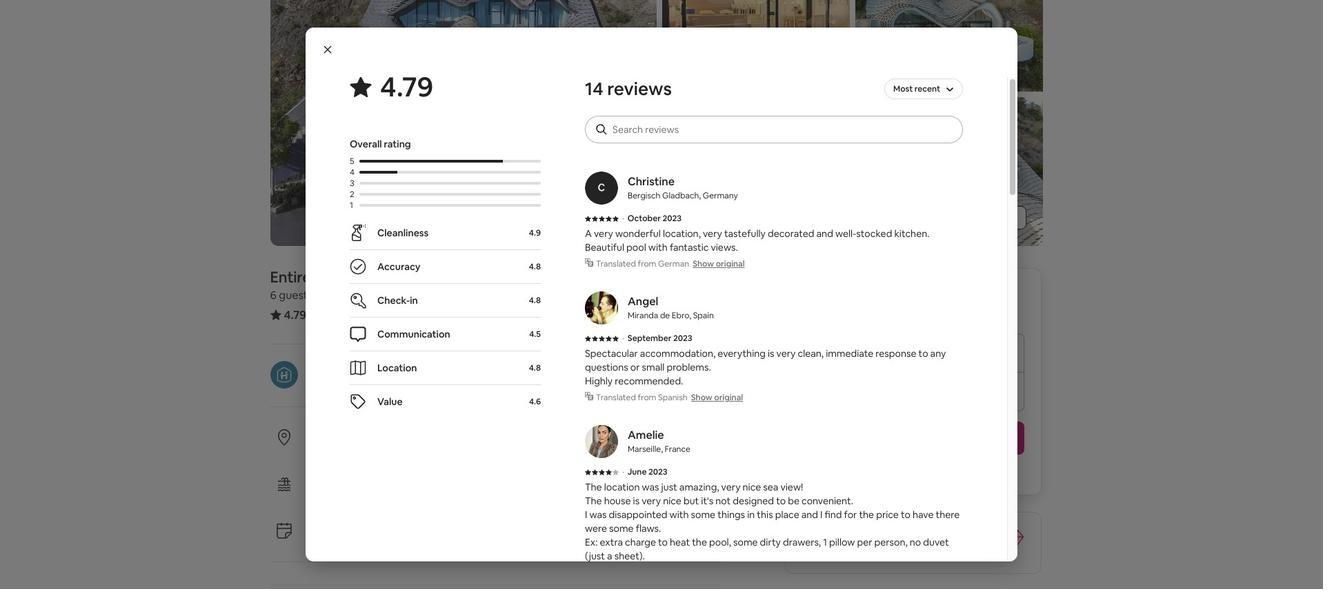 Task type: describe. For each thing, give the bounding box(es) containing it.
convenient.
[[802, 495, 853, 508]]

miranda
[[628, 310, 658, 321]]

villa del acantilado image 3 image
[[662, 97, 850, 246]]

amelie image
[[585, 426, 618, 459]]

show for angel
[[691, 393, 712, 404]]

booked.
[[862, 543, 904, 557]]

bedrooms
[[329, 288, 381, 303]]

2023 for christine
[[663, 213, 682, 224]]

pool,
[[709, 537, 731, 549]]

4.8 for check-in
[[529, 295, 541, 306]]

1 vertical spatial 14 reviews
[[315, 308, 368, 322]]

very up views.
[[703, 228, 722, 240]]

charge
[[625, 537, 656, 549]]

i left find
[[820, 509, 823, 522]]

3 bedrooms · 4 beds
[[320, 288, 423, 303]]

very up not
[[721, 482, 741, 494]]

very up beautiful
[[594, 228, 613, 240]]

villa del acantilado image 5 image
[[855, 97, 1043, 246]]

designed
[[733, 495, 774, 508]]

1 vertical spatial with
[[670, 509, 689, 522]]

1 inside the location was just amazing, very nice sea view! the house is very nice but it's not designed to be convenient. i was disappointed with some things in this place and i find for the price to have there were some flaws. ex: extra charge to heat the pool, some dirty drawers, 1 pillow per person, no duvet (just a sheet). i was even charged with a damage that i hadn't done and i found the host quite unpleasant….
[[823, 537, 827, 549]]

4.8 for accuracy
[[529, 261, 541, 273]]

were
[[585, 523, 607, 535]]

2 the from the top
[[585, 495, 602, 508]]

amelie marseille, france
[[628, 428, 690, 455]]

entire
[[270, 268, 311, 287]]

0 vertical spatial was
[[642, 482, 659, 494]]

pillow
[[829, 537, 855, 549]]

response
[[876, 348, 916, 360]]

rating
[[384, 138, 411, 150]]

check-
[[377, 295, 410, 307]]

unpleasant….
[[585, 578, 643, 590]]

no
[[910, 537, 921, 549]]

clean,
[[798, 348, 824, 360]]

spectacular accommodation, everything is very clean, immediate response to any questions or small problems. highly recommended.
[[585, 348, 946, 388]]

2 inside hosted by holidu 2 years hosting
[[314, 378, 320, 390]]

0 horizontal spatial nice
[[663, 495, 682, 508]]

0 horizontal spatial a
[[607, 551, 612, 563]]

4 inside dialog
[[350, 167, 355, 178]]

1 vertical spatial reviews
[[329, 308, 368, 322]]

spain for entire villa in salobreña, spain
[[436, 268, 474, 287]]

bergisch
[[628, 190, 660, 201]]

2 vertical spatial was
[[589, 564, 607, 577]]

recommended.
[[615, 375, 683, 388]]

1 vertical spatial the
[[692, 537, 707, 549]]

with inside a very wonderful location, very tastefully decorated and well-stocked kitchen. beautiful pool with fantastic views.
[[648, 241, 668, 254]]

per
[[857, 537, 872, 549]]

to left have
[[901, 509, 911, 522]]

villa del acantilado image 2 image
[[662, 0, 850, 91]]

person,
[[874, 537, 908, 549]]

october
[[628, 213, 661, 224]]

value
[[377, 396, 403, 408]]

check-in
[[377, 295, 418, 307]]

christine image
[[585, 172, 618, 205]]

this is a rare find.
[[802, 529, 891, 544]]

1/20/2024
[[922, 352, 967, 364]]

it's
[[701, 495, 714, 508]]

translated from spanish show original
[[596, 393, 743, 404]]

5
[[350, 156, 354, 167]]

0 vertical spatial some
[[691, 509, 715, 522]]

is inside the location was just amazing, very nice sea view! the house is very nice but it's not designed to be convenient. i was disappointed with some things in this place and i find for the price to have there were some flaws. ex: extra charge to heat the pool, some dirty drawers, 1 pillow per person, no duvet (just a sheet). i was even charged with a damage that i hadn't done and i found the host quite unpleasant….
[[633, 495, 640, 508]]

any
[[930, 348, 946, 360]]

pool
[[626, 241, 646, 254]]

14 inside the 4.79 dialog
[[585, 77, 603, 101]]

0 horizontal spatial 1
[[350, 200, 353, 211]]

2 vertical spatial the
[[871, 564, 886, 577]]

location
[[377, 362, 417, 375]]

from for angel
[[638, 393, 656, 404]]

place inside the location was just amazing, very nice sea view! the house is very nice but it's not designed to be convenient. i was disappointed with some things in this place and i find for the price to have there were some flaws. ex: extra charge to heat the pool, some dirty drawers, 1 pillow per person, no duvet (just a sheet). i was even charged with a damage that i hadn't done and i found the host quite unpleasant….
[[775, 509, 799, 522]]

holidu's
[[897, 529, 936, 544]]

or
[[630, 361, 640, 374]]

show original button for christine
[[693, 259, 745, 270]]

place inside holidu's place is usually fully booked.
[[939, 529, 966, 544]]

german
[[658, 259, 689, 270]]

2 vertical spatial with
[[671, 564, 691, 577]]

1 vertical spatial 4.79
[[284, 308, 307, 323]]

4.79 dialog
[[306, 28, 1018, 590]]

is inside spectacular accommodation, everything is very clean, immediate response to any questions or small problems. highly recommended.
[[768, 348, 774, 360]]

original for christine
[[716, 259, 745, 270]]

drawers,
[[783, 537, 821, 549]]

there
[[936, 509, 960, 522]]

in inside the location was just amazing, very nice sea view! the house is very nice but it's not designed to be convenient. i was disappointed with some things in this place and i find for the price to have there were some flaws. ex: extra charge to heat the pool, some dirty drawers, 1 pillow per person, no duvet (just a sheet). i was even charged with a damage that i hadn't done and i found the host quite unpleasant….
[[747, 509, 755, 522]]

villa del acantilado image 4 image
[[855, 0, 1043, 91]]

kitchen.
[[894, 228, 930, 240]]

to left heat on the right bottom
[[658, 537, 668, 549]]

accommodation,
[[640, 348, 716, 360]]

beautiful
[[585, 241, 624, 254]]

spain for angel miranda de ebro, spain
[[693, 310, 714, 321]]

show original button for angel
[[691, 393, 743, 404]]

outside image
[[270, 0, 656, 246]]

cleanliness
[[377, 227, 429, 239]]

1 horizontal spatial a
[[693, 564, 698, 577]]

1 vertical spatial and
[[801, 509, 818, 522]]

stocked
[[856, 228, 892, 240]]

· for amelie
[[622, 467, 624, 478]]

for
[[844, 509, 857, 522]]

angel miranda de ebro, spain
[[628, 295, 714, 321]]

just
[[661, 482, 677, 494]]

the location was just amazing, very nice sea view! the house is very nice but it's not designed to be convenient. i was disappointed with some things in this place and i find for the price to have there were some flaws. ex: extra charge to heat the pool, some dirty drawers, 1 pillow per person, no duvet (just a sheet). i was even charged with a damage that i hadn't done and i found the host quite unpleasant….
[[585, 482, 960, 590]]

find.
[[868, 529, 891, 544]]

spectacular
[[585, 348, 638, 360]]

tastefully
[[724, 228, 766, 240]]

recent
[[915, 83, 940, 95]]

most
[[893, 83, 913, 95]]

a
[[585, 228, 592, 240]]

0 vertical spatial the
[[859, 509, 874, 522]]

spanish
[[658, 393, 688, 404]]

show for christine
[[693, 259, 714, 270]]

found
[[843, 564, 869, 577]]

duvet
[[923, 537, 949, 549]]

gladbach,
[[662, 190, 701, 201]]

· for christine
[[622, 213, 624, 224]]

location,
[[663, 228, 701, 240]]

hosting
[[348, 378, 381, 390]]

· october 2023
[[622, 213, 682, 224]]

questions
[[585, 361, 628, 374]]

accuracy
[[377, 261, 420, 273]]

0 horizontal spatial in
[[344, 268, 356, 287]]

this
[[757, 509, 773, 522]]

have
[[913, 509, 934, 522]]

this
[[802, 529, 824, 544]]



Task type: vqa. For each thing, say whether or not it's contained in the screenshot.
left Su
no



Task type: locate. For each thing, give the bounding box(es) containing it.
and right done at the right bottom of page
[[819, 564, 836, 577]]

reviews
[[607, 77, 672, 101], [329, 308, 368, 322]]

from down pool
[[638, 259, 656, 270]]

show
[[944, 212, 969, 224], [693, 259, 714, 270], [691, 393, 712, 404]]

2 vertical spatial a
[[693, 564, 698, 577]]

original for angel
[[714, 393, 743, 404]]

and left well-
[[816, 228, 833, 240]]

3 for 3 bedrooms · 4 beds
[[320, 288, 327, 303]]

0 horizontal spatial some
[[609, 523, 634, 535]]

show inside button
[[944, 212, 969, 224]]

3 down villa
[[320, 288, 327, 303]]

1 vertical spatial 4
[[389, 288, 395, 303]]

decorated
[[768, 228, 814, 240]]

price
[[876, 509, 899, 522]]

translated for christine
[[596, 259, 636, 270]]

spain right ebro,
[[693, 310, 714, 321]]

well-
[[835, 228, 856, 240]]

a
[[836, 529, 842, 544], [607, 551, 612, 563], [693, 564, 698, 577]]

2 left years
[[314, 378, 320, 390]]

in left this
[[747, 509, 755, 522]]

1 vertical spatial 4.8
[[529, 295, 541, 306]]

disappointed
[[609, 509, 667, 522]]

0 horizontal spatial 4.79
[[284, 308, 307, 323]]

place
[[775, 509, 799, 522], [939, 529, 966, 544]]

the left house in the bottom left of the page
[[585, 495, 602, 508]]

0 horizontal spatial place
[[775, 509, 799, 522]]

2 4.8 from the top
[[529, 295, 541, 306]]

1 vertical spatial 2
[[314, 378, 320, 390]]

show down fantastic
[[693, 259, 714, 270]]

0 horizontal spatial spain
[[436, 268, 474, 287]]

14 reviews inside the 4.79 dialog
[[585, 77, 672, 101]]

with up translated from german show original
[[648, 241, 668, 254]]

1 vertical spatial 2023
[[673, 333, 692, 344]]

host
[[888, 564, 908, 577]]

communication
[[377, 328, 450, 341]]

christine bergisch gladbach, germany
[[628, 175, 738, 201]]

fantastic
[[670, 241, 709, 254]]

show original button down problems.
[[691, 393, 743, 404]]

photos
[[983, 212, 1015, 224]]

2 vertical spatial some
[[733, 537, 758, 549]]

1 vertical spatial a
[[607, 551, 612, 563]]

a left rare
[[836, 529, 842, 544]]

0 vertical spatial 1
[[350, 200, 353, 211]]

the left location
[[585, 482, 602, 494]]

2023 for amelie
[[648, 467, 668, 478]]

with down but
[[670, 509, 689, 522]]

christine
[[628, 175, 675, 189]]

0 vertical spatial 2023
[[663, 213, 682, 224]]

1 horizontal spatial spain
[[693, 310, 714, 321]]

0 horizontal spatial 3
[[320, 288, 327, 303]]

2 down 5
[[350, 189, 354, 200]]

0 vertical spatial in
[[344, 268, 356, 287]]

1 vertical spatial show
[[693, 259, 714, 270]]

hosted by holidu 2 years hosting
[[314, 361, 403, 390]]

4.79
[[380, 69, 434, 105], [284, 308, 307, 323]]

ebro,
[[672, 310, 691, 321]]

guests
[[279, 288, 313, 303]]

house
[[604, 495, 631, 508]]

quite
[[910, 564, 933, 577]]

2 horizontal spatial in
[[747, 509, 755, 522]]

some up extra
[[609, 523, 634, 535]]

host profile picture image
[[270, 361, 298, 389]]

4 down 'overall'
[[350, 167, 355, 178]]

1 vertical spatial show original button
[[691, 393, 743, 404]]

the right heat on the right bottom
[[692, 537, 707, 549]]

0 vertical spatial 4
[[350, 167, 355, 178]]

0 vertical spatial original
[[716, 259, 745, 270]]

even
[[609, 564, 630, 577]]

4.79 down guests
[[284, 308, 307, 323]]

1 vertical spatial 14
[[315, 308, 326, 322]]

· up the spectacular
[[622, 333, 624, 344]]

very left clean,
[[776, 348, 796, 360]]

sea
[[763, 482, 778, 494]]

0 vertical spatial and
[[816, 228, 833, 240]]

was down (just
[[589, 564, 607, 577]]

all
[[971, 212, 981, 224]]

very up disappointed
[[642, 495, 661, 508]]

2 horizontal spatial a
[[836, 529, 842, 544]]

2 horizontal spatial some
[[733, 537, 758, 549]]

1 the from the top
[[585, 482, 602, 494]]

0 vertical spatial 3
[[350, 178, 354, 189]]

very inside spectacular accommodation, everything is very clean, immediate response to any questions or small problems. highly recommended.
[[776, 348, 796, 360]]

0 vertical spatial a
[[836, 529, 842, 544]]

2023 for angel
[[673, 333, 692, 344]]

that
[[739, 564, 757, 577]]

0 horizontal spatial 14
[[315, 308, 326, 322]]

1 horizontal spatial 4.79
[[380, 69, 434, 105]]

translated
[[596, 259, 636, 270], [596, 393, 636, 404]]

a down extra
[[607, 551, 612, 563]]

2 translated from the top
[[596, 393, 636, 404]]

0 horizontal spatial 2
[[314, 378, 320, 390]]

charged
[[632, 564, 669, 577]]

1 horizontal spatial 14 reviews
[[585, 77, 672, 101]]

a left damage
[[693, 564, 698, 577]]

2 from from the top
[[638, 393, 656, 404]]

to
[[919, 348, 928, 360], [776, 495, 786, 508], [901, 509, 911, 522], [658, 537, 668, 549]]

nice up designed
[[743, 482, 761, 494]]

from for christine
[[638, 259, 656, 270]]

14 reviews
[[585, 77, 672, 101], [315, 308, 368, 322]]

2 vertical spatial show
[[691, 393, 712, 404]]

1 vertical spatial some
[[609, 523, 634, 535]]

salobreña,
[[359, 268, 433, 287]]

and inside a very wonderful location, very tastefully decorated and well-stocked kitchen. beautiful pool with fantastic views.
[[816, 228, 833, 240]]

1 horizontal spatial in
[[410, 295, 418, 307]]

i up were
[[585, 509, 587, 522]]

4.8 for location
[[529, 363, 541, 374]]

place down be
[[775, 509, 799, 522]]

1 from from the top
[[638, 259, 656, 270]]

i
[[585, 509, 587, 522], [820, 509, 823, 522], [585, 564, 587, 577], [760, 564, 762, 577], [838, 564, 841, 577]]

2023 up just
[[648, 467, 668, 478]]

0 vertical spatial nice
[[743, 482, 761, 494]]

original down everything
[[714, 393, 743, 404]]

show all photos button
[[916, 206, 1026, 230]]

heat
[[670, 537, 690, 549]]

2 inside the 4.79 dialog
[[350, 189, 354, 200]]

in down salobreña,
[[410, 295, 418, 307]]

i down (just
[[585, 564, 587, 577]]

spain inside angel miranda de ebro, spain
[[693, 310, 714, 321]]

4.9
[[529, 228, 541, 239]]

dirty
[[760, 537, 781, 549]]

some left dirty
[[733, 537, 758, 549]]

the
[[585, 482, 602, 494], [585, 495, 602, 508]]

from down recommended.
[[638, 393, 656, 404]]

translated for angel
[[596, 393, 636, 404]]

14 reviews link
[[315, 308, 368, 322]]

hosted
[[314, 361, 352, 375]]

1 translated from the top
[[596, 259, 636, 270]]

is up disappointed
[[633, 495, 640, 508]]

0 vertical spatial show original button
[[693, 259, 745, 270]]

is right this
[[826, 529, 834, 544]]

is right everything
[[768, 348, 774, 360]]

6 guests
[[270, 288, 313, 303]]

years
[[322, 378, 346, 390]]

0 horizontal spatial reviews
[[329, 308, 368, 322]]

reviews inside the 4.79 dialog
[[607, 77, 672, 101]]

show original button down views.
[[693, 259, 745, 270]]

2023 up accommodation,
[[673, 333, 692, 344]]

1 vertical spatial the
[[585, 495, 602, 508]]

0 vertical spatial spain
[[436, 268, 474, 287]]

views.
[[711, 241, 738, 254]]

original down views.
[[716, 259, 745, 270]]

2 vertical spatial in
[[747, 509, 755, 522]]

beds
[[398, 288, 423, 303]]

villa
[[314, 268, 341, 287]]

is right the duvet
[[969, 529, 976, 544]]

0 vertical spatial 4.79
[[380, 69, 434, 105]]

and up this
[[801, 509, 818, 522]]

2 vertical spatial 2023
[[648, 467, 668, 478]]

fully
[[839, 543, 860, 557]]

things
[[718, 509, 745, 522]]

0 vertical spatial 4.8
[[529, 261, 541, 273]]

1 down 5
[[350, 200, 353, 211]]

was down · june 2023
[[642, 482, 659, 494]]

nice down just
[[663, 495, 682, 508]]

2023 up the "location,"
[[663, 213, 682, 224]]

i left found
[[838, 564, 841, 577]]

translated down beautiful
[[596, 259, 636, 270]]

1/15/2024
[[811, 352, 854, 364]]

3 4.8 from the top
[[529, 363, 541, 374]]

2 vertical spatial and
[[819, 564, 836, 577]]

spain right accuracy
[[436, 268, 474, 287]]

spain
[[436, 268, 474, 287], [693, 310, 714, 321]]

1 vertical spatial was
[[589, 509, 607, 522]]

show right spanish on the bottom of the page
[[691, 393, 712, 404]]

1 left pillow
[[823, 537, 827, 549]]

0 vertical spatial from
[[638, 259, 656, 270]]

4.8 up 4.6
[[529, 363, 541, 374]]

0 horizontal spatial 14 reviews
[[315, 308, 368, 322]]

angel image
[[585, 292, 618, 325]]

0 horizontal spatial 4
[[350, 167, 355, 178]]

· for angel
[[622, 333, 624, 344]]

with down heat on the right bottom
[[671, 564, 691, 577]]

was up were
[[589, 509, 607, 522]]

but
[[684, 495, 699, 508]]

3 down 5
[[350, 178, 354, 189]]

· down salobreña,
[[384, 288, 386, 303]]

4 left beds
[[389, 288, 395, 303]]

some
[[691, 509, 715, 522], [609, 523, 634, 535], [733, 537, 758, 549]]

show left all
[[944, 212, 969, 224]]

1 horizontal spatial 14
[[585, 77, 603, 101]]

angel
[[628, 295, 658, 309]]

1 horizontal spatial 4
[[389, 288, 395, 303]]

1 vertical spatial original
[[714, 393, 743, 404]]

amazing,
[[679, 482, 719, 494]]

1 vertical spatial translated
[[596, 393, 636, 404]]

amelie
[[628, 428, 664, 443]]

0 vertical spatial the
[[585, 482, 602, 494]]

to left any on the bottom right of page
[[919, 348, 928, 360]]

to left be
[[776, 495, 786, 508]]

is inside holidu's place is usually fully booked.
[[969, 529, 976, 544]]

amelie image
[[585, 426, 618, 459]]

4.8 down 4.9
[[529, 261, 541, 273]]

1 vertical spatial place
[[939, 529, 966, 544]]

0 vertical spatial 14
[[585, 77, 603, 101]]

with
[[648, 241, 668, 254], [670, 509, 689, 522], [671, 564, 691, 577]]

1 horizontal spatial 1
[[823, 537, 827, 549]]

1 horizontal spatial nice
[[743, 482, 761, 494]]

4.79 inside dialog
[[380, 69, 434, 105]]

· left june at the left bottom of page
[[622, 467, 624, 478]]

christine image
[[585, 172, 618, 205]]

3 for 3
[[350, 178, 354, 189]]

problems.
[[667, 361, 711, 374]]

0 vertical spatial reviews
[[607, 77, 672, 101]]

0 vertical spatial translated
[[596, 259, 636, 270]]

place down there
[[939, 529, 966, 544]]

most recent button
[[884, 77, 963, 101]]

4.8 up 4.5 in the left of the page
[[529, 295, 541, 306]]

de
[[660, 310, 670, 321]]

is
[[768, 348, 774, 360], [633, 495, 640, 508], [826, 529, 834, 544], [969, 529, 976, 544]]

4.79 up rating
[[380, 69, 434, 105]]

by
[[355, 361, 368, 375]]

rare
[[845, 529, 866, 544]]

14
[[585, 77, 603, 101], [315, 308, 326, 322]]

· september 2023
[[622, 333, 692, 344]]

1 vertical spatial from
[[638, 393, 656, 404]]

to inside spectacular accommodation, everything is very clean, immediate response to any questions or small problems. highly recommended.
[[919, 348, 928, 360]]

1 horizontal spatial some
[[691, 509, 715, 522]]

the right for
[[859, 509, 874, 522]]

1 horizontal spatial 3
[[350, 178, 354, 189]]

2 vertical spatial 4.8
[[529, 363, 541, 374]]

in up bedrooms
[[344, 268, 356, 287]]

1 vertical spatial in
[[410, 295, 418, 307]]

0 vertical spatial show
[[944, 212, 969, 224]]

and
[[816, 228, 833, 240], [801, 509, 818, 522], [819, 564, 836, 577]]

be
[[788, 495, 800, 508]]

a very wonderful location, very tastefully decorated and well-stocked kitchen. beautiful pool with fantastic views.
[[585, 228, 930, 254]]

1 vertical spatial 1
[[823, 537, 827, 549]]

1 4.8 from the top
[[529, 261, 541, 273]]

overall
[[350, 138, 382, 150]]

1 horizontal spatial place
[[939, 529, 966, 544]]

some down the it's
[[691, 509, 715, 522]]

0 vertical spatial place
[[775, 509, 799, 522]]

overall rating
[[350, 138, 411, 150]]

angel image
[[585, 292, 618, 325]]

1 horizontal spatial 2
[[350, 189, 354, 200]]

entire villa in salobreña, spain
[[270, 268, 474, 287]]

0 vertical spatial 14 reviews
[[585, 77, 672, 101]]

3 inside the 4.79 dialog
[[350, 178, 354, 189]]

i right that on the bottom of the page
[[760, 564, 762, 577]]

holidu's place is usually fully booked.
[[802, 529, 976, 557]]

1 vertical spatial spain
[[693, 310, 714, 321]]

extra
[[600, 537, 623, 549]]

wonderful
[[615, 228, 661, 240]]

view!
[[781, 482, 803, 494]]

france
[[665, 444, 690, 455]]

1 vertical spatial nice
[[663, 495, 682, 508]]

Search reviews, Press 'Enter' to search text field
[[613, 123, 949, 137]]

0 vertical spatial 2
[[350, 189, 354, 200]]

translated down the highly
[[596, 393, 636, 404]]

everything
[[718, 348, 766, 360]]

germany
[[703, 190, 738, 201]]

1 vertical spatial 3
[[320, 288, 327, 303]]

the left host
[[871, 564, 886, 577]]

· left october
[[622, 213, 624, 224]]

1 horizontal spatial reviews
[[607, 77, 672, 101]]

0 vertical spatial with
[[648, 241, 668, 254]]



